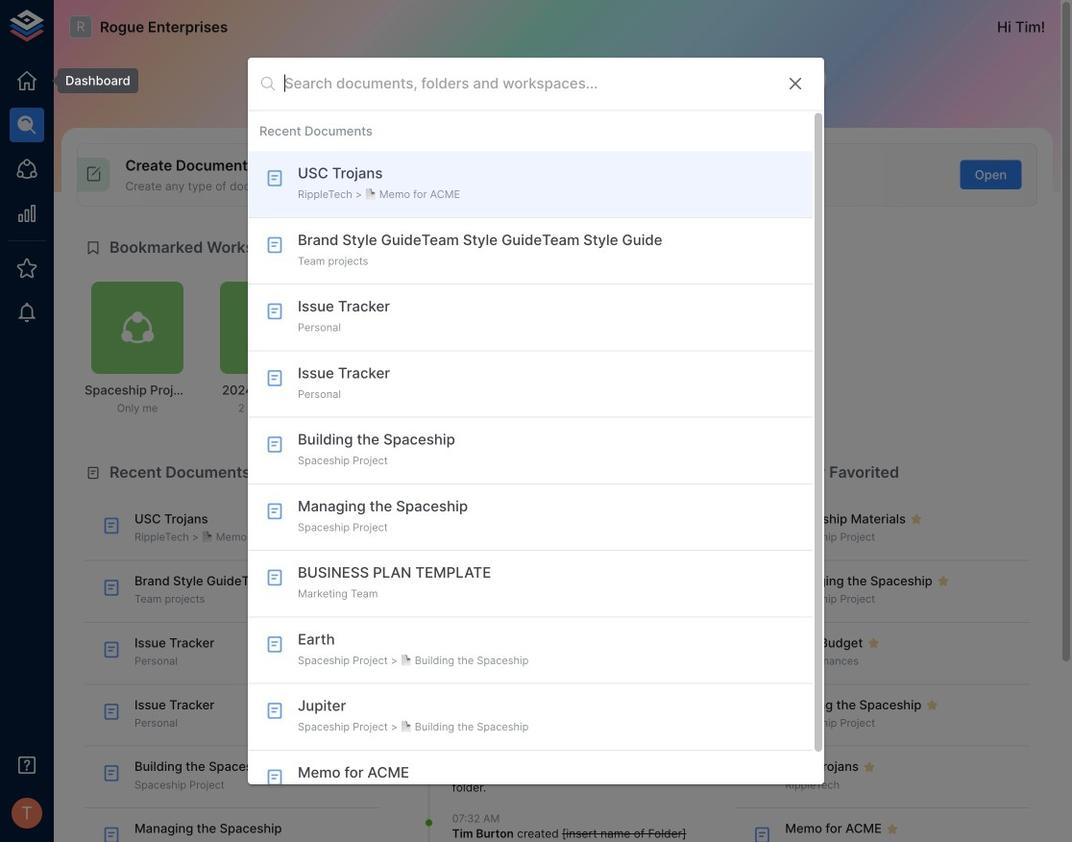 Task type: locate. For each thing, give the bounding box(es) containing it.
tooltip
[[44, 68, 138, 93]]

dialog
[[248, 58, 825, 817]]



Task type: vqa. For each thing, say whether or not it's contained in the screenshot.
Tooltip
yes



Task type: describe. For each thing, give the bounding box(es) containing it.
Search documents, folders and workspaces... text field
[[285, 69, 771, 98]]



